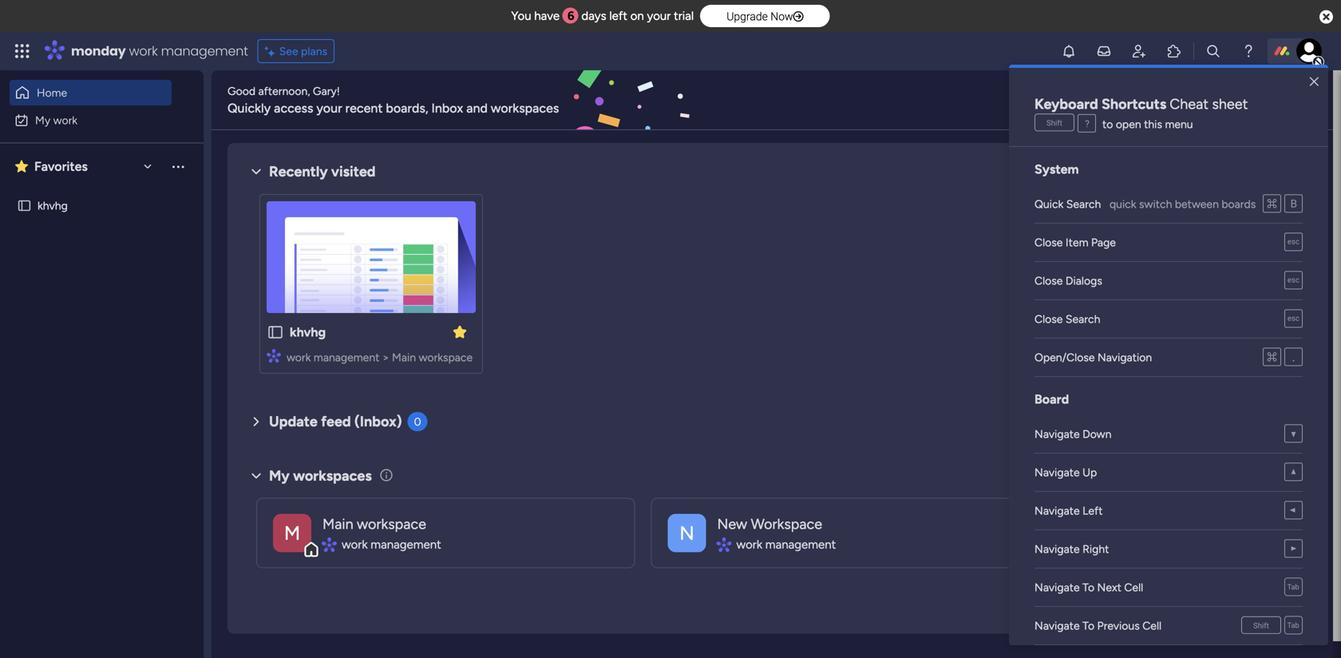 Task type: locate. For each thing, give the bounding box(es) containing it.
learn left the how
[[1141, 451, 1169, 465]]

work down home
[[53, 113, 78, 127]]

1 vertical spatial v2 shortcuts tab image
[[1285, 616, 1303, 635]]

remove from favorites image
[[452, 324, 468, 340]]

navigate
[[1035, 427, 1080, 441], [1035, 466, 1080, 479], [1035, 504, 1080, 517], [1035, 542, 1080, 556], [1035, 581, 1080, 594], [1035, 619, 1080, 632]]

getting started element
[[1078, 416, 1318, 480]]

quick search down system
[[1035, 197, 1101, 211]]

0 horizontal spatial public board image
[[17, 198, 32, 213]]

1 vertical spatial quick search
[[1035, 197, 1101, 211]]

1 horizontal spatial quick
[[1229, 93, 1262, 108]]

1 horizontal spatial public board image
[[267, 323, 284, 341]]

recently
[[269, 163, 328, 180]]

close for close item page
[[1035, 236, 1063, 249]]

left
[[1083, 504, 1103, 517]]

templates
[[1160, 300, 1217, 315], [1192, 335, 1249, 350]]

1 horizontal spatial work management
[[737, 537, 836, 552]]

navigate for navigate right
[[1035, 542, 1080, 556]]

my inside button
[[35, 113, 50, 127]]

v2 shortcuts esc image for close dialogs
[[1285, 272, 1303, 290]]

khvhg down favorites
[[38, 199, 68, 212]]

0 vertical spatial and
[[467, 101, 488, 116]]

inbox
[[432, 101, 463, 116]]

learn inside help center element
[[1141, 528, 1169, 541]]

sales
[[1186, 586, 1211, 600], [1189, 604, 1214, 618]]

1 v2 shortcuts esc image from the top
[[1285, 272, 1303, 290]]

shortcuts
[[1102, 95, 1167, 113]]

2 v2 shortcuts command image from the top
[[1263, 348, 1282, 367]]

2 horizontal spatial your
[[1124, 281, 1150, 296]]

navigate for navigate left
[[1035, 504, 1080, 517]]

4 navigate from the top
[[1035, 542, 1080, 556]]

0 horizontal spatial and
[[467, 101, 488, 116]]

home
[[37, 86, 67, 99]]

v2 shortcuts left image
[[1285, 501, 1303, 520]]

to left the next
[[1083, 581, 1095, 594]]

5 navigate from the top
[[1035, 581, 1080, 594]]

1 close from the top
[[1035, 236, 1063, 249]]

0 horizontal spatial workspaces
[[293, 467, 372, 484]]

sales up our
[[1186, 586, 1211, 600]]

v2 shortcuts command image left v2 shortcuts b image
[[1263, 195, 1282, 213]]

1 horizontal spatial your
[[647, 9, 671, 23]]

1 vertical spatial your
[[317, 101, 342, 116]]

v2 shortcuts esc image
[[1285, 233, 1303, 252]]

(inbox)
[[354, 413, 402, 430]]

6 navigate from the top
[[1035, 619, 1080, 632]]

cell for navigate to next cell
[[1125, 581, 1144, 594]]

your down the "gary!"
[[317, 101, 342, 116]]

work right monday
[[129, 42, 158, 60]]

workspaces inside good afternoon, gary! quickly access your recent boards, inbox and workspaces
[[491, 101, 559, 116]]

gary!
[[313, 84, 340, 98]]

cell right the next
[[1125, 581, 1144, 594]]

works
[[1263, 451, 1293, 465]]

your
[[647, 9, 671, 23], [317, 101, 342, 116], [1124, 281, 1150, 296]]

my work
[[35, 113, 78, 127]]

0
[[414, 415, 421, 428]]

1 v2 shortcuts command image from the top
[[1263, 195, 1282, 213]]

navigate right
[[1035, 542, 1110, 556]]

and inside help center element
[[1172, 528, 1190, 541]]

navigate for navigate to next cell
[[1035, 581, 1080, 594]]

1 vertical spatial v2 shortcuts command image
[[1263, 348, 1282, 367]]

0 vertical spatial quick search
[[1229, 93, 1305, 108]]

now
[[771, 10, 793, 23]]

management
[[161, 42, 248, 60], [314, 351, 380, 364], [371, 537, 441, 552], [766, 537, 836, 552]]

1 vertical spatial and
[[1172, 528, 1190, 541]]

close left item
[[1035, 236, 1063, 249]]

navigate down board
[[1035, 427, 1080, 441]]

learn
[[1141, 451, 1169, 465], [1141, 528, 1169, 541]]

v2 shortcuts command image left v2 shortcuts dot image
[[1263, 348, 1282, 367]]

1 vertical spatial khvhg
[[290, 325, 326, 340]]

main right 'm'
[[323, 515, 353, 532]]

my for my workspaces
[[269, 467, 290, 484]]

navigate left left
[[1035, 504, 1080, 517]]

good afternoon, gary! quickly access your recent boards, inbox and workspaces
[[228, 84, 559, 116]]

up
[[1083, 466, 1097, 479]]

work
[[129, 42, 158, 60], [53, 113, 78, 127], [287, 351, 311, 364], [342, 537, 368, 552], [737, 537, 763, 552]]

1 work management from the left
[[342, 537, 441, 552]]

1 horizontal spatial and
[[1172, 528, 1190, 541]]

previous
[[1098, 619, 1140, 632]]

learn how monday.com works
[[1141, 451, 1293, 465]]

work management for n
[[737, 537, 836, 552]]

main
[[392, 351, 416, 364], [323, 515, 353, 532]]

boost your workflow in minutes with ready-made templates
[[1088, 281, 1296, 315]]

0 vertical spatial sales
[[1186, 586, 1211, 600]]

2 v2 shortcuts esc image from the top
[[1285, 310, 1303, 328]]

0 horizontal spatial quick search
[[1035, 197, 1101, 211]]

v2 shortcuts dot image
[[1285, 348, 1303, 367]]

to
[[1103, 117, 1113, 131]]

khvhg
[[38, 199, 68, 212], [290, 325, 326, 340]]

0 vertical spatial your
[[647, 9, 671, 23]]

navigate left up
[[1035, 466, 1080, 479]]

boards
[[1222, 197, 1256, 211]]

0 vertical spatial workspaces
[[491, 101, 559, 116]]

1 horizontal spatial main
[[392, 351, 416, 364]]

learn inside 'getting started' element
[[1141, 451, 1169, 465]]

1 vertical spatial quick
[[1035, 197, 1064, 211]]

0 horizontal spatial main
[[323, 515, 353, 532]]

work management down the main workspace
[[342, 537, 441, 552]]

0 vertical spatial to
[[1083, 581, 1095, 594]]

quick search right v2 bolt switch image
[[1229, 93, 1305, 108]]

v2 shortcuts tab image right help button
[[1285, 616, 1303, 635]]

and left 'get'
[[1172, 528, 1190, 541]]

management down workspace
[[766, 537, 836, 552]]

search right 'sheet'
[[1265, 93, 1305, 108]]

close for close dialogs
[[1035, 274, 1063, 287]]

1 horizontal spatial my
[[269, 467, 290, 484]]

1 horizontal spatial quick search
[[1229, 93, 1305, 108]]

2 vertical spatial close
[[1035, 312, 1063, 326]]

access
[[274, 101, 313, 116]]

cell down the meet
[[1143, 619, 1162, 632]]

2 navigate from the top
[[1035, 466, 1080, 479]]

0 vertical spatial search
[[1265, 93, 1305, 108]]

quick right v2 bolt switch image
[[1229, 93, 1262, 108]]

management up "good"
[[161, 42, 248, 60]]

0 horizontal spatial your
[[317, 101, 342, 116]]

1 horizontal spatial khvhg
[[290, 325, 326, 340]]

templates right explore
[[1192, 335, 1249, 350]]

1 to from the top
[[1083, 581, 1095, 594]]

1 vertical spatial sales
[[1189, 604, 1214, 618]]

search down "boost"
[[1066, 312, 1101, 326]]

1 vertical spatial workspace
[[357, 515, 426, 532]]

open
[[1116, 117, 1142, 131]]

keyboard
[[1035, 95, 1099, 113]]

navigate down navigate right
[[1035, 581, 1080, 594]]

visited
[[331, 163, 376, 180]]

quick down system
[[1035, 197, 1064, 211]]

workspaces down update feed (inbox)
[[293, 467, 372, 484]]

notifications image
[[1061, 43, 1077, 59]]

quick inside quick search button
[[1229, 93, 1262, 108]]

left
[[610, 9, 628, 23]]

1 vertical spatial search
[[1067, 197, 1101, 211]]

public board image
[[17, 198, 32, 213], [267, 323, 284, 341]]

quick search button
[[1203, 84, 1318, 116]]

to for previous
[[1083, 619, 1095, 632]]

1 navigate from the top
[[1035, 427, 1080, 441]]

0 vertical spatial templates
[[1160, 300, 1217, 315]]

khvhg list box
[[0, 188, 204, 316]]

and right 'inbox'
[[467, 101, 488, 116]]

0 vertical spatial khvhg
[[38, 199, 68, 212]]

my
[[35, 113, 50, 127], [269, 467, 290, 484]]

1 vertical spatial v2 shortcuts esc image
[[1285, 310, 1303, 328]]

v2 shortcuts tab image down v2 shortcuts right image
[[1285, 578, 1303, 597]]

my down home
[[35, 113, 50, 127]]

close left dialogs at the top of page
[[1035, 274, 1063, 287]]

boards,
[[386, 101, 428, 116]]

v2 shortcuts down image
[[1285, 425, 1303, 443]]

monday
[[71, 42, 126, 60]]

0 horizontal spatial work management
[[342, 537, 441, 552]]

learn for learn and get support
[[1141, 528, 1169, 541]]

0 vertical spatial my
[[35, 113, 50, 127]]

see
[[279, 44, 298, 58]]

search up item
[[1067, 197, 1101, 211]]

navigate left right
[[1035, 542, 1080, 556]]

3 close from the top
[[1035, 312, 1063, 326]]

boost
[[1088, 281, 1121, 296]]

0 vertical spatial v2 shortcuts esc image
[[1285, 272, 1303, 290]]

0 vertical spatial close
[[1035, 236, 1063, 249]]

close search
[[1035, 312, 1101, 326]]

templates image image
[[1092, 156, 1303, 266]]

1 vertical spatial learn
[[1141, 528, 1169, 541]]

my workspaces
[[269, 467, 372, 484]]

0 vertical spatial main
[[392, 351, 416, 364]]

to for next
[[1083, 581, 1095, 594]]

0 vertical spatial v2 shortcuts tab image
[[1285, 578, 1303, 597]]

1 vertical spatial cell
[[1143, 619, 1162, 632]]

close my workspaces image
[[247, 466, 266, 485]]

2 close from the top
[[1035, 274, 1063, 287]]

sales right our
[[1189, 604, 1214, 618]]

to
[[1083, 581, 1095, 594], [1083, 619, 1095, 632]]

meet
[[1141, 604, 1167, 618]]

v2 shortcuts command image
[[1263, 195, 1282, 213], [1263, 348, 1282, 367]]

your up made
[[1124, 281, 1150, 296]]

navigate to next cell
[[1035, 581, 1144, 594]]

navigate down navigate to next cell
[[1035, 619, 1080, 632]]

quick search
[[1229, 93, 1305, 108], [1035, 197, 1101, 211]]

0 vertical spatial public board image
[[17, 198, 32, 213]]

apps image
[[1167, 43, 1183, 59]]

board
[[1035, 392, 1069, 407]]

3 navigate from the top
[[1035, 504, 1080, 517]]

khvhg up "work management > main workspace"
[[290, 325, 326, 340]]

my right "close my workspaces" icon
[[269, 467, 290, 484]]

help center element
[[1078, 493, 1318, 557]]

gary orlando image
[[1297, 38, 1322, 64]]

0 vertical spatial quick
[[1229, 93, 1262, 108]]

work management down workspace
[[737, 537, 836, 552]]

between
[[1175, 197, 1219, 211]]

recent
[[345, 101, 383, 116]]

1 vertical spatial workspaces
[[293, 467, 372, 484]]

2 v2 shortcuts tab image from the top
[[1285, 616, 1303, 635]]

your right on on the top
[[647, 9, 671, 23]]

good
[[228, 84, 256, 98]]

feed
[[321, 413, 351, 430]]

v2 shortcuts tab image
[[1285, 578, 1303, 597], [1285, 616, 1303, 635]]

1 vertical spatial close
[[1035, 274, 1063, 287]]

workspaces
[[491, 101, 559, 116], [293, 467, 372, 484]]

2 to from the top
[[1083, 619, 1095, 632]]

2 vertical spatial your
[[1124, 281, 1150, 296]]

0 vertical spatial v2 shortcuts command image
[[1263, 195, 1282, 213]]

you have 6 days left on your trial
[[511, 9, 694, 23]]

upgrade now link
[[701, 5, 830, 27]]

1 vertical spatial public board image
[[267, 323, 284, 341]]

n
[[680, 521, 695, 545]]

days
[[582, 9, 607, 23]]

cell
[[1125, 581, 1144, 594], [1143, 619, 1162, 632]]

main right >
[[392, 351, 416, 364]]

close up open/close
[[1035, 312, 1063, 326]]

khvhg inside list box
[[38, 199, 68, 212]]

1 vertical spatial templates
[[1192, 335, 1249, 350]]

0 horizontal spatial khvhg
[[38, 199, 68, 212]]

work up update on the left bottom of page
[[287, 351, 311, 364]]

2 learn from the top
[[1141, 528, 1169, 541]]

2 work management from the left
[[737, 537, 836, 552]]

0 vertical spatial cell
[[1125, 581, 1144, 594]]

to open this menu
[[1103, 117, 1194, 131]]

dialogs
[[1066, 274, 1103, 287]]

v2 shortcuts esc image for close search
[[1285, 310, 1303, 328]]

contact sales element
[[1078, 570, 1318, 634]]

0 horizontal spatial my
[[35, 113, 50, 127]]

page
[[1092, 236, 1116, 249]]

learn left 'get'
[[1141, 528, 1169, 541]]

quick
[[1229, 93, 1262, 108], [1035, 197, 1064, 211]]

close item page
[[1035, 236, 1116, 249]]

0 vertical spatial learn
[[1141, 451, 1169, 465]]

1 learn from the top
[[1141, 451, 1169, 465]]

templates down 'workflow'
[[1160, 300, 1217, 315]]

1 horizontal spatial workspaces
[[491, 101, 559, 116]]

v2 shortcuts esc image down v2 shortcuts esc image
[[1285, 272, 1303, 290]]

v2 shortcuts esc image down with
[[1285, 310, 1303, 328]]

workspaces right 'inbox'
[[491, 101, 559, 116]]

1 vertical spatial to
[[1083, 619, 1095, 632]]

1 vertical spatial my
[[269, 467, 290, 484]]

search inside button
[[1265, 93, 1305, 108]]

to left previous
[[1083, 619, 1095, 632]]

v2 shortcuts esc image
[[1285, 272, 1303, 290], [1285, 310, 1303, 328]]



Task type: describe. For each thing, give the bounding box(es) containing it.
learn for learn how monday.com works
[[1141, 451, 1169, 465]]

cell for navigate to previous cell
[[1143, 619, 1162, 632]]

explore
[[1146, 335, 1189, 350]]

upgrade
[[727, 10, 768, 23]]

workspace image
[[273, 514, 311, 552]]

minutes
[[1222, 281, 1268, 296]]

khvhg for the public board icon inside khvhg list box
[[38, 199, 68, 212]]

navigate down
[[1035, 427, 1112, 441]]

v2 bolt switch image
[[1216, 91, 1225, 109]]

support
[[1212, 528, 1252, 541]]

down
[[1083, 427, 1112, 441]]

6
[[568, 9, 575, 23]]

work inside my work button
[[53, 113, 78, 127]]

update
[[269, 413, 318, 430]]

quick switch between boards
[[1110, 197, 1256, 211]]

switch
[[1140, 197, 1173, 211]]

navigate for navigate down
[[1035, 427, 1080, 441]]

navigation
[[1098, 351, 1152, 364]]

workflow
[[1153, 281, 1205, 296]]

this
[[1144, 117, 1163, 131]]

close recently visited image
[[247, 162, 266, 181]]

your inside boost your workflow in minutes with ready-made templates
[[1124, 281, 1150, 296]]

dapulse x slim image
[[1310, 74, 1319, 90]]

new workspace
[[718, 515, 823, 532]]

m
[[284, 521, 300, 545]]

sheet
[[1213, 95, 1248, 113]]

select product image
[[14, 43, 30, 59]]

my for my work
[[35, 113, 50, 127]]

new
[[718, 515, 748, 532]]

monday work management
[[71, 42, 248, 60]]

favorites options image
[[170, 158, 186, 174]]

and inside good afternoon, gary! quickly access your recent boards, inbox and workspaces
[[467, 101, 488, 116]]

feedback
[[1137, 93, 1187, 107]]

my work button
[[10, 107, 172, 133]]

inbox image
[[1096, 43, 1112, 59]]

learn and get support
[[1141, 528, 1252, 541]]

on
[[631, 9, 644, 23]]

navigate up
[[1035, 466, 1097, 479]]

afternoon,
[[258, 84, 310, 98]]

home button
[[10, 80, 172, 105]]

dapulse close image
[[1320, 9, 1334, 26]]

help image
[[1241, 43, 1257, 59]]

navigate to previous cell
[[1035, 619, 1162, 632]]

v2 shortcuts b image
[[1285, 195, 1303, 213]]

next
[[1098, 581, 1122, 594]]

work management for m
[[342, 537, 441, 552]]

v2 star 2 image
[[15, 157, 28, 176]]

see plans button
[[258, 39, 335, 63]]

search everything image
[[1206, 43, 1222, 59]]

plans
[[301, 44, 328, 58]]

cheat
[[1170, 95, 1209, 113]]

navigate for navigate up
[[1035, 466, 1080, 479]]

in
[[1208, 281, 1219, 296]]

2 vertical spatial search
[[1066, 312, 1101, 326]]

navigate left
[[1035, 504, 1103, 517]]

experts
[[1216, 604, 1254, 618]]

quick search inside button
[[1229, 93, 1305, 108]]

work management > main workspace
[[287, 351, 473, 364]]

ready-
[[1088, 300, 1125, 315]]

with
[[1271, 281, 1296, 296]]

see plans
[[279, 44, 328, 58]]

work down the main workspace
[[342, 537, 368, 552]]

update feed (inbox)
[[269, 413, 402, 430]]

templates inside boost your workflow in minutes with ready-made templates
[[1160, 300, 1217, 315]]

close dialogs
[[1035, 274, 1103, 287]]

close for close search
[[1035, 312, 1063, 326]]

monday.com
[[1196, 451, 1260, 465]]

give feedback
[[1109, 93, 1187, 107]]

get
[[1193, 528, 1210, 541]]

management down the main workspace
[[371, 537, 441, 552]]

0 horizontal spatial quick
[[1035, 197, 1064, 211]]

1 v2 shortcuts tab image from the top
[[1285, 578, 1303, 597]]

main workspace
[[323, 515, 426, 532]]

contact sales meet our sales experts
[[1141, 586, 1254, 618]]

open/close
[[1035, 351, 1095, 364]]

made
[[1125, 300, 1157, 315]]

dapulse rightstroke image
[[793, 11, 804, 23]]

your inside good afternoon, gary! quickly access your recent boards, inbox and workspaces
[[317, 101, 342, 116]]

have
[[534, 9, 560, 23]]

quick
[[1110, 197, 1137, 211]]

v2 shortcuts right image
[[1285, 540, 1303, 558]]

templates inside 'button'
[[1192, 335, 1249, 350]]

right
[[1083, 542, 1110, 556]]

workspace image
[[668, 514, 706, 552]]

menu
[[1165, 117, 1194, 131]]

explore templates
[[1146, 335, 1249, 350]]

system
[[1035, 162, 1079, 177]]

recently visited
[[269, 163, 376, 180]]

khvhg for the rightmost the public board icon
[[290, 325, 326, 340]]

open update feed (inbox) image
[[247, 412, 266, 431]]

0 vertical spatial workspace
[[419, 351, 473, 364]]

>
[[382, 351, 389, 364]]

v2 shortcuts question mark image
[[1078, 115, 1096, 133]]

upgrade now
[[727, 10, 793, 23]]

1 vertical spatial main
[[323, 515, 353, 532]]

v2 user feedback image
[[1091, 91, 1103, 109]]

keyboard shortcuts cheat sheet
[[1035, 95, 1248, 113]]

quickly
[[228, 101, 271, 116]]

favorites
[[34, 159, 88, 174]]

open/close navigation
[[1035, 351, 1152, 364]]

v2 shortcuts up image
[[1285, 463, 1303, 482]]

invite members image
[[1132, 43, 1148, 59]]

you
[[511, 9, 532, 23]]

help
[[1220, 617, 1248, 634]]

contact
[[1141, 586, 1183, 600]]

item
[[1066, 236, 1089, 249]]

navigate for navigate to previous cell
[[1035, 619, 1080, 632]]

our
[[1170, 604, 1186, 618]]

work down new
[[737, 537, 763, 552]]

how
[[1172, 451, 1193, 465]]

help button
[[1206, 612, 1262, 639]]

public board image inside khvhg list box
[[17, 198, 32, 213]]

workspace
[[751, 515, 823, 532]]

management left >
[[314, 351, 380, 364]]



Task type: vqa. For each thing, say whether or not it's contained in the screenshot.
Close Item Page
yes



